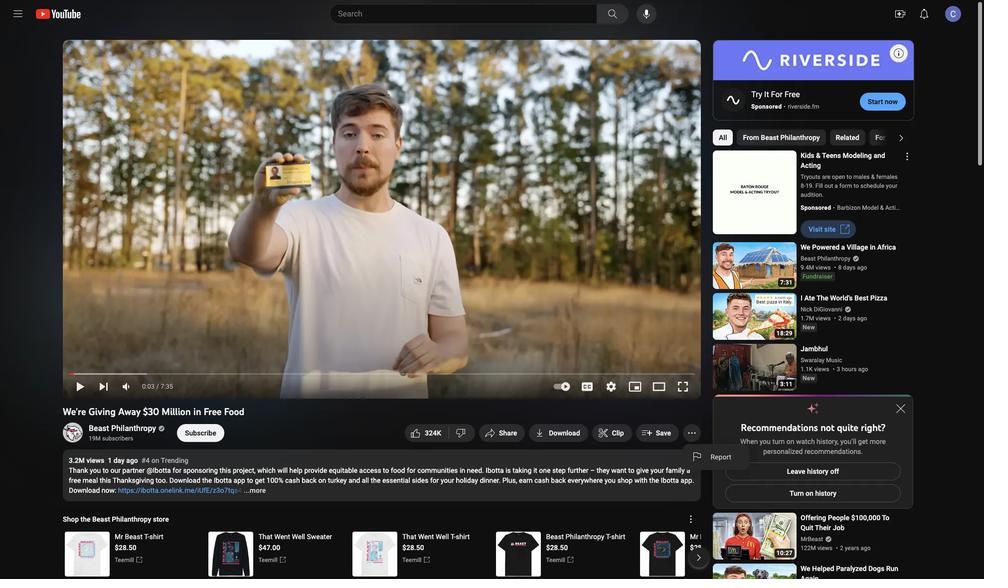 Task type: describe. For each thing, give the bounding box(es) containing it.
we powered a village in africa
[[801, 244, 896, 252]]

paralyzed
[[836, 565, 867, 573]]

start now button
[[860, 93, 906, 111]]

7:31
[[780, 279, 793, 286]]

jambhul by swaralay music 1,171 views 3 hours ago 3 minutes, 11 seconds element
[[801, 344, 902, 354]]

share button
[[479, 424, 525, 442]]

views for 9.4m views
[[816, 264, 831, 271]]

1 horizontal spatial download
[[169, 477, 200, 485]]

females
[[877, 174, 898, 181]]

we helped paralyzed dogs run again by beast philanthropy 14,620,936 views 1 month ago 8 minutes, 4 seconds element
[[801, 564, 902, 579]]

Clip text field
[[612, 429, 624, 437]]

to down males
[[854, 183, 859, 190]]

everywhere
[[568, 477, 603, 485]]

...more
[[244, 487, 266, 495]]

you down the they
[[605, 477, 616, 485]]

subscribers
[[102, 435, 133, 442]]

1 horizontal spatial this
[[220, 467, 231, 475]]

tryouts
[[801, 174, 821, 181]]

a inside kids & teens modeling and acting tryouts are open to males & females 8-19. fill out a form to schedule your audition.
[[835, 183, 838, 190]]

app
[[234, 477, 245, 485]]

personalized
[[763, 448, 803, 456]]

2 for nick digiovanni
[[838, 315, 842, 322]]

our
[[110, 467, 121, 475]]

fill
[[816, 183, 823, 190]]

turn on history button
[[726, 485, 901, 503]]

beast inside heading
[[92, 516, 110, 524]]

best
[[855, 294, 869, 302]]

philanthropy inside beast philanthropy t-shirt $28.50
[[566, 533, 605, 541]]

19.
[[806, 183, 814, 190]]

offering people $100,000 to quit their job
[[801, 514, 890, 532]]

acting inside kids & teens modeling and acting tryouts are open to males & females 8-19. fill out a form to schedule your audition.
[[801, 162, 821, 170]]

that for that went well t-shirt
[[402, 533, 416, 541]]

try it for free
[[751, 90, 800, 99]]

with
[[635, 477, 648, 485]]

https://ibotta.onelink.me/iufe/z3o7tqs4
[[118, 487, 242, 495]]

off
[[830, 468, 839, 476]]

modeling
[[843, 152, 872, 160]]

shirt for beast philanthropy t-shirt $28.50
[[611, 533, 625, 541]]

visit
[[809, 226, 823, 234]]

download inside button
[[549, 429, 580, 437]]

days for village
[[843, 264, 856, 271]]

0 horizontal spatial ibotta
[[214, 477, 232, 485]]

1 cash from the left
[[285, 477, 300, 485]]

beast inside tab list
[[761, 134, 779, 142]]

job
[[833, 524, 845, 532]]

seek slider slider
[[69, 367, 695, 377]]

and inside the thank you to our partner @ibotta for sponsoring this project, which will help provide equitable access to food for communities in need. ibotta is taking it one step further – they want to give your family a free meal this thanksgiving too. download the ibotta app to get 100% cash back on turkey and all the essential sides for your holiday dinner. plus, earn cash back everywhere you shop with the ibotta app. download now:
[[349, 477, 360, 485]]

mrbeast
[[801, 536, 823, 543]]

africa
[[877, 244, 896, 252]]

it
[[533, 467, 537, 475]]

from beast philanthropy
[[743, 134, 820, 142]]

open
[[832, 174, 845, 181]]

to left "our"
[[103, 467, 109, 475]]

4
[[433, 429, 437, 437]]

122m views
[[801, 545, 833, 552]]

a inside the thank you to our partner @ibotta for sponsoring this project, which will help provide equitable access to food for communities in need. ibotta is taking it one step further – they want to give your family a free meal this thanksgiving too. download the ibotta app to get 100% cash back on turkey and all the essential sides for your holiday dinner. plus, earn cash back everywhere you shop with the ibotta app. download now:
[[687, 467, 690, 475]]

2 vertical spatial download
[[69, 487, 100, 495]]

mr for mr beast t-shirt $28.50
[[115, 533, 123, 541]]

beast inside mr beast t-shirt $28.50 teemill
[[700, 533, 718, 541]]

quit
[[801, 524, 814, 532]]

helped
[[812, 565, 834, 573]]

2 horizontal spatial ibotta
[[661, 477, 679, 485]]

kids
[[801, 152, 815, 160]]

i ate the world's best pizza by nick digiovanni 1,790,514 views 2 days ago 18 minutes element
[[801, 293, 902, 303]]

8-
[[801, 183, 806, 190]]

start
[[868, 98, 883, 106]]

autoplay is on image
[[552, 383, 570, 391]]

music
[[826, 357, 842, 364]]

Search text field
[[338, 7, 595, 20]]

beast inside mr beast t-shirt $28.50
[[125, 533, 143, 541]]

shirt inside that went well t-shirt $28.50
[[456, 533, 470, 541]]

teens
[[822, 152, 841, 160]]

ago for 3 hours ago
[[858, 366, 868, 373]]

provide
[[304, 467, 327, 475]]

tab list containing all
[[713, 126, 982, 150]]

you up 'meal'
[[90, 467, 101, 475]]

leave history off button
[[726, 463, 901, 481]]

1 vertical spatial in
[[193, 406, 201, 418]]

need.
[[467, 467, 484, 475]]

19 million subscribers element
[[89, 434, 163, 443]]

mr for mr beast t-shirt $28.50 teemill
[[690, 533, 699, 541]]

shop the beast philanthropy store heading
[[63, 515, 169, 525]]

teemill for that went well sweater $47.00
[[259, 557, 278, 564]]

for inside tab list
[[876, 134, 886, 142]]

their
[[815, 524, 831, 532]]

report option
[[683, 448, 750, 466]]

digiovanni
[[814, 306, 843, 313]]

store
[[153, 516, 169, 524]]

now:
[[102, 487, 116, 495]]

kids & teens modeling and acting tryouts are open to males & females 8-19. fill out a form to schedule your audition.
[[801, 152, 898, 199]]

0 horizontal spatial &
[[816, 152, 821, 160]]

/
[[156, 383, 159, 390]]

Start now text field
[[868, 98, 898, 106]]

the right with
[[649, 477, 659, 485]]

philanthropy inside heading
[[112, 516, 151, 524]]

3 for 3 hours ago
[[837, 366, 840, 373]]

are
[[822, 174, 831, 181]]

1.7m
[[801, 315, 814, 322]]

0 horizontal spatial for
[[173, 467, 181, 475]]

subscribe button
[[177, 424, 224, 442]]

they
[[597, 467, 610, 475]]

model
[[862, 205, 879, 212]]

taking
[[513, 467, 532, 475]]

schedule
[[861, 183, 885, 190]]

18 minutes, 29 seconds element
[[777, 330, 793, 337]]

the down sponsoring
[[202, 477, 212, 485]]

free
[[69, 477, 81, 485]]

0 vertical spatial history
[[807, 468, 829, 476]]

0 horizontal spatial for
[[771, 90, 783, 99]]

we helped paralyzed dogs run again link
[[801, 564, 902, 579]]

share
[[499, 429, 517, 437]]

dinner.
[[480, 477, 501, 485]]

Turn on history text field
[[790, 490, 837, 498]]

1 vertical spatial free
[[204, 406, 222, 418]]

2 horizontal spatial in
[[870, 244, 876, 252]]

riverside.fm
[[788, 103, 819, 110]]

one
[[539, 467, 551, 475]]

related
[[836, 134, 860, 142]]

beast philanthropy link
[[89, 423, 157, 434]]

swaralay music
[[801, 357, 842, 364]]

122m
[[801, 545, 816, 552]]

on inside recommendations not quite right? when you turn on watch history, you'll get more personalized recommendations.
[[787, 438, 795, 446]]

t- for beast philanthropy t-shirt $28.50
[[606, 533, 611, 541]]

giving
[[89, 406, 116, 418]]

beast philanthropy inside beast philanthropy link
[[89, 424, 156, 433]]

went for $47.00
[[274, 533, 290, 541]]

2 horizontal spatial a
[[841, 244, 845, 252]]

1 vertical spatial history
[[815, 490, 837, 498]]

dogs
[[869, 565, 885, 573]]

the
[[817, 294, 829, 302]]

beast inside beast philanthropy t-shirt $28.50
[[546, 533, 564, 541]]

quite
[[837, 422, 859, 434]]

clip
[[612, 429, 624, 437]]

$28.50 for mr beast t-shirt $28.50 teemill
[[690, 544, 712, 552]]

communities
[[417, 467, 458, 475]]

step
[[552, 467, 566, 475]]

to left give
[[628, 467, 635, 475]]

7 minutes, 31 seconds element
[[780, 279, 793, 286]]

ago for 2 days ago
[[857, 315, 867, 322]]

barbizon
[[837, 205, 861, 212]]

19m
[[89, 435, 101, 442]]

1
[[108, 457, 112, 465]]

turn
[[790, 490, 804, 498]]

1 vertical spatial &
[[871, 174, 875, 181]]

we helped paralyzed dogs run again
[[801, 565, 899, 579]]

Download text field
[[549, 429, 580, 437]]

1 horizontal spatial free
[[785, 90, 800, 99]]



Task type: vqa. For each thing, say whether or not it's contained in the screenshot.
middle the ibotta
yes



Task type: locate. For each thing, give the bounding box(es) containing it.
for down communities on the left
[[430, 477, 439, 485]]

views for 1.7m views
[[816, 315, 831, 322]]

the inside heading
[[81, 516, 91, 524]]

1 vertical spatial get
[[255, 477, 265, 485]]

we powered a village in africa by beast philanthropy 9,472,829 views 8 days ago 7 minutes, 31 seconds element
[[801, 243, 902, 252]]

0 horizontal spatial well
[[292, 533, 305, 541]]

10 minutes, 27 seconds element
[[777, 550, 793, 557]]

2 mr from the left
[[690, 533, 699, 541]]

the
[[202, 477, 212, 485], [371, 477, 381, 485], [649, 477, 659, 485], [81, 516, 91, 524]]

2 well from the left
[[436, 533, 449, 541]]

avatar image image
[[945, 6, 961, 22]]

1 horizontal spatial sponsored
[[801, 205, 831, 212]]

2 vertical spatial 2
[[840, 545, 844, 552]]

that for that went well sweater
[[259, 533, 273, 541]]

0 vertical spatial we
[[801, 244, 811, 252]]

2 days from the top
[[843, 315, 856, 322]]

$28.50 inside beast philanthropy t-shirt $28.50
[[546, 544, 568, 552]]

& right the "model"
[[880, 205, 884, 212]]

leave
[[787, 468, 806, 476]]

7:31 link
[[713, 243, 797, 290]]

tab list
[[713, 126, 982, 150]]

we up again
[[801, 565, 811, 573]]

0 horizontal spatial and
[[349, 477, 360, 485]]

1 went from the left
[[274, 533, 290, 541]]

1 $28.50 from the left
[[115, 544, 136, 552]]

2 left years
[[840, 545, 844, 552]]

0 horizontal spatial that
[[259, 533, 273, 541]]

to left food
[[383, 467, 389, 475]]

i
[[801, 294, 803, 302]]

1 horizontal spatial ibotta
[[486, 467, 504, 475]]

2 new from the top
[[803, 375, 815, 382]]

$28.50 for beast philanthropy t-shirt $28.50
[[546, 544, 568, 552]]

on right the turn at the bottom right of page
[[806, 490, 814, 498]]

on down the provide
[[318, 477, 326, 485]]

teemill for beast philanthropy t-shirt $28.50
[[546, 557, 565, 564]]

equitable
[[329, 467, 358, 475]]

turn on history
[[790, 490, 837, 498]]

1 horizontal spatial your
[[651, 467, 664, 475]]

0 horizontal spatial download
[[69, 487, 100, 495]]

back down the provide
[[302, 477, 317, 485]]

shirt inside mr beast t-shirt $28.50 teemill
[[725, 533, 739, 541]]

1 horizontal spatial back
[[551, 477, 566, 485]]

1 mr from the left
[[115, 533, 123, 541]]

Share text field
[[499, 429, 517, 437]]

#4 on trending link
[[142, 456, 188, 466]]

& up schedule
[[871, 174, 875, 181]]

0 vertical spatial &
[[816, 152, 821, 160]]

the right all
[[371, 477, 381, 485]]

in right million
[[193, 406, 201, 418]]

19m subscribers
[[89, 435, 133, 442]]

ago up partner
[[126, 457, 138, 465]]

clip button
[[592, 424, 632, 442]]

on inside the thank you to our partner @ibotta for sponsoring this project, which will help provide equitable access to food for communities in need. ibotta is taking it one step further – they want to give your family a free meal this thanksgiving too. download the ibotta app to get 100% cash back on turkey and all the essential sides for your holiday dinner. plus, earn cash back everywhere you shop with the ibotta app. download now:
[[318, 477, 326, 485]]

for right food
[[407, 467, 416, 475]]

3 shirt from the left
[[611, 533, 625, 541]]

0 horizontal spatial 3
[[425, 429, 429, 437]]

t- for mr beast t-shirt $28.50
[[144, 533, 149, 541]]

2 horizontal spatial &
[[880, 205, 884, 212]]

1 vertical spatial beast philanthropy
[[89, 424, 156, 433]]

2 teemill from the left
[[259, 557, 278, 564]]

it
[[764, 90, 769, 99]]

history
[[807, 468, 829, 476], [815, 490, 837, 498]]

philanthropy inside tab list
[[781, 134, 820, 142]]

we inside the we helped paralyzed dogs run again
[[801, 565, 811, 573]]

from
[[743, 134, 759, 142]]

views up fundraiser
[[816, 264, 831, 271]]

t- inside that went well t-shirt $28.50
[[451, 533, 456, 541]]

ago for 1 day ago
[[126, 457, 138, 465]]

on right turn
[[787, 438, 795, 446]]

download button
[[529, 424, 588, 442]]

leave history off
[[787, 468, 839, 476]]

0 horizontal spatial get
[[255, 477, 265, 485]]

ago down the village
[[857, 264, 867, 271]]

0 horizontal spatial beast philanthropy
[[89, 424, 156, 433]]

shirt for mr beast t-shirt $28.50 teemill
[[725, 533, 739, 541]]

we for we helped paralyzed dogs run again
[[801, 565, 811, 573]]

that
[[259, 533, 273, 541], [402, 533, 416, 541]]

1 horizontal spatial went
[[418, 533, 434, 541]]

views down swaralay music
[[814, 366, 829, 373]]

shirt for mr beast t-shirt $28.50
[[149, 533, 163, 541]]

that inside that went well sweater $47.00
[[259, 533, 273, 541]]

days for world's
[[843, 315, 856, 322]]

years
[[845, 545, 859, 552]]

views down nick digiovanni
[[816, 315, 831, 322]]

Leave history off text field
[[787, 468, 839, 476]]

not
[[821, 422, 835, 434]]

will
[[277, 467, 288, 475]]

2 shirt from the left
[[456, 533, 470, 541]]

food
[[224, 406, 244, 418]]

day
[[114, 457, 125, 465]]

offering people $100,000 to quit their job by mrbeast 122,030,004 views 2 years ago 10 minutes, 27 seconds element
[[801, 513, 902, 533]]

cash down the one
[[535, 477, 549, 485]]

a right out
[[835, 183, 838, 190]]

holiday
[[456, 477, 478, 485]]

free up riverside.fm
[[785, 90, 800, 99]]

a left the village
[[841, 244, 845, 252]]

0 horizontal spatial sponsored
[[751, 103, 782, 110]]

& right kids
[[816, 152, 821, 160]]

1 horizontal spatial well
[[436, 533, 449, 541]]

18:29 link
[[713, 293, 797, 341]]

we inside we powered a village in africa by beast philanthropy 9,472,829 views 8 days ago 7 minutes, 31 seconds element
[[801, 244, 811, 252]]

went
[[274, 533, 290, 541], [418, 533, 434, 541]]

views for 122m views
[[818, 545, 833, 552]]

1 days from the top
[[843, 264, 856, 271]]

teemill inside mr beast t-shirt $28.50 teemill
[[690, 557, 709, 564]]

1 vertical spatial a
[[841, 244, 845, 252]]

powered
[[812, 244, 840, 252]]

3 hours ago
[[837, 366, 868, 373]]

teemill
[[115, 557, 134, 564], [259, 557, 278, 564], [402, 557, 422, 564], [546, 557, 565, 564], [690, 557, 709, 564]]

nick digiovanni
[[801, 306, 843, 313]]

$47.00
[[259, 544, 280, 552]]

2
[[838, 315, 842, 322], [429, 429, 433, 437], [840, 545, 844, 552]]

1 horizontal spatial that
[[402, 533, 416, 541]]

want
[[611, 467, 627, 475]]

well inside that went well t-shirt $28.50
[[436, 533, 449, 541]]

3 left 4
[[425, 429, 429, 437]]

we for we powered a village in africa
[[801, 244, 811, 252]]

1 horizontal spatial &
[[871, 174, 875, 181]]

1 horizontal spatial for
[[876, 134, 886, 142]]

views
[[816, 264, 831, 271], [816, 315, 831, 322], [814, 366, 829, 373], [87, 457, 104, 465], [818, 545, 833, 552]]

$28.50 inside mr beast t-shirt $28.50 teemill
[[690, 544, 712, 552]]

more
[[870, 438, 886, 446]]

Save text field
[[656, 429, 671, 437]]

0 vertical spatial and
[[874, 152, 885, 160]]

to right app
[[247, 477, 253, 485]]

1 well from the left
[[292, 533, 305, 541]]

3 $28.50 from the left
[[546, 544, 568, 552]]

1 horizontal spatial a
[[835, 183, 838, 190]]

–
[[590, 467, 595, 475]]

visit site
[[809, 226, 836, 234]]

t-
[[144, 533, 149, 541], [451, 533, 456, 541], [606, 533, 611, 541], [720, 533, 725, 541]]

too.
[[156, 477, 168, 485]]

100%
[[267, 477, 283, 485]]

beast philanthropy
[[801, 255, 851, 262], [89, 424, 156, 433]]

and down the for you
[[874, 152, 885, 160]]

beast philanthropy down powered
[[801, 255, 851, 262]]

#4
[[142, 457, 150, 465]]

free left food
[[204, 406, 222, 418]]

0:03
[[142, 383, 155, 390]]

2 for mrbeast
[[840, 545, 844, 552]]

1 vertical spatial and
[[349, 477, 360, 485]]

a up app.
[[687, 467, 690, 475]]

well inside that went well sweater $47.00
[[292, 533, 305, 541]]

3 teemill from the left
[[402, 557, 422, 564]]

you down now
[[888, 134, 899, 142]]

1 horizontal spatial mr
[[690, 533, 699, 541]]

4 teemill from the left
[[546, 557, 565, 564]]

history down off at the bottom of page
[[815, 490, 837, 498]]

ago for 2 years ago
[[861, 545, 871, 552]]

2 vertical spatial &
[[880, 205, 884, 212]]

teemill for mr beast t-shirt $28.50
[[115, 557, 134, 564]]

download down 'meal'
[[69, 487, 100, 495]]

get
[[858, 438, 868, 446], [255, 477, 265, 485]]

t- inside beast philanthropy t-shirt $28.50
[[606, 533, 611, 541]]

$28.50 inside that went well t-shirt $28.50
[[402, 544, 424, 552]]

0 horizontal spatial acting
[[801, 162, 821, 170]]

2 went from the left
[[418, 533, 434, 541]]

right?
[[861, 422, 886, 434]]

1 vertical spatial new
[[803, 375, 815, 382]]

and inside kids & teens modeling and acting tryouts are open to males & females 8-19. fill out a form to schedule your audition.
[[874, 152, 885, 160]]

1 vertical spatial we
[[801, 565, 811, 573]]

1 we from the top
[[801, 244, 811, 252]]

views left 1
[[87, 457, 104, 465]]

1 that from the left
[[259, 533, 273, 541]]

for
[[173, 467, 181, 475], [407, 467, 416, 475], [430, 477, 439, 485]]

8 days ago
[[838, 264, 867, 271]]

ago right years
[[861, 545, 871, 552]]

5 teemill from the left
[[690, 557, 709, 564]]

beast philanthropy t-shirt $28.50
[[546, 533, 625, 552]]

teemill for that went well t-shirt $28.50
[[402, 557, 422, 564]]

t- inside mr beast t-shirt $28.50
[[144, 533, 149, 541]]

your down communities on the left
[[441, 477, 454, 485]]

1 shirt from the left
[[149, 533, 163, 541]]

sponsored down audition.
[[801, 205, 831, 212]]

1 horizontal spatial beast philanthropy
[[801, 255, 851, 262]]

8
[[838, 264, 842, 271]]

2 $28.50 from the left
[[402, 544, 424, 552]]

acting right the "model"
[[886, 205, 903, 212]]

0 vertical spatial for
[[771, 90, 783, 99]]

1 back from the left
[[302, 477, 317, 485]]

swaralay
[[801, 357, 825, 364]]

1 horizontal spatial cash
[[535, 477, 549, 485]]

get inside recommendations not quite right? when you turn on watch history, you'll get more personalized recommendations.
[[858, 438, 868, 446]]

1 horizontal spatial get
[[858, 438, 868, 446]]

shop the beast philanthropy store
[[63, 516, 169, 524]]

1 horizontal spatial acting
[[886, 205, 903, 212]]

1 vertical spatial days
[[843, 315, 856, 322]]

new for i ate the world's best pizza
[[803, 324, 815, 331]]

that went well sweater $47.00
[[259, 533, 332, 552]]

mr beast t-shirt $28.50 teemill
[[690, 533, 739, 564]]

offering
[[801, 514, 826, 522]]

3.2m
[[69, 457, 85, 465]]

the right "shop"
[[81, 516, 91, 524]]

new for jambhul
[[803, 375, 815, 382]]

you left turn
[[760, 438, 771, 446]]

further
[[568, 467, 589, 475]]

0 vertical spatial get
[[858, 438, 868, 446]]

0 vertical spatial acting
[[801, 162, 821, 170]]

went inside that went well t-shirt $28.50
[[418, 533, 434, 541]]

food
[[391, 467, 405, 475]]

well for sweater
[[292, 533, 305, 541]]

beast philanthropy up 19 million subscribers element
[[89, 424, 156, 433]]

0 vertical spatial 2
[[838, 315, 842, 322]]

ago down best
[[857, 315, 867, 322]]

ate
[[805, 294, 815, 302]]

for down 'trending'
[[173, 467, 181, 475]]

for right related
[[876, 134, 886, 142]]

0 vertical spatial days
[[843, 264, 856, 271]]

that inside that went well t-shirt $28.50
[[402, 533, 416, 541]]

mr inside mr beast t-shirt $28.50 teemill
[[690, 533, 699, 541]]

Visit site text field
[[809, 226, 836, 234]]

1 horizontal spatial in
[[460, 467, 465, 475]]

give
[[636, 467, 649, 475]]

0 vertical spatial beast philanthropy
[[801, 255, 851, 262]]

your right give
[[651, 467, 664, 475]]

1 teemill from the left
[[115, 557, 134, 564]]

3:11 link
[[713, 344, 797, 392]]

0 horizontal spatial mr
[[115, 533, 123, 541]]

2 vertical spatial in
[[460, 467, 465, 475]]

0 horizontal spatial in
[[193, 406, 201, 418]]

3 down music
[[837, 366, 840, 373]]

1 vertical spatial download
[[169, 477, 200, 485]]

get up ...more
[[255, 477, 265, 485]]

ibotta
[[486, 467, 504, 475], [214, 477, 232, 485], [661, 477, 679, 485]]

2 horizontal spatial for
[[430, 477, 439, 485]]

cash down help
[[285, 477, 300, 485]]

new down 1.1k
[[803, 375, 815, 382]]

1 horizontal spatial 3
[[837, 366, 840, 373]]

18:29
[[777, 330, 793, 337]]

views for 3.2m views
[[87, 457, 104, 465]]

this left project,
[[220, 467, 231, 475]]

to up form
[[847, 174, 852, 181]]

for right the it
[[771, 90, 783, 99]]

sponsored for riverside.fm
[[751, 103, 782, 110]]

1 vertical spatial 2
[[429, 429, 433, 437]]

1 vertical spatial acting
[[886, 205, 903, 212]]

$28.50 for mr beast t-shirt $28.50
[[115, 544, 136, 552]]

2 cash from the left
[[535, 477, 549, 485]]

you inside tab list
[[888, 134, 899, 142]]

sponsored down the it
[[751, 103, 782, 110]]

well
[[292, 533, 305, 541], [436, 533, 449, 541]]

get inside the thank you to our partner @ibotta for sponsoring this project, which will help provide equitable access to food for communities in need. ibotta is taking it one step further – they want to give your family a free meal this thanksgiving too. download the ibotta app to get 100% cash back on turkey and all the essential sides for your holiday dinner. plus, earn cash back everywhere you shop with the ibotta app. download now:
[[255, 477, 265, 485]]

0 vertical spatial in
[[870, 244, 876, 252]]

shop
[[618, 477, 633, 485]]

t- inside mr beast t-shirt $28.50 teemill
[[720, 533, 725, 541]]

days down the i ate the world's best pizza by nick digiovanni 1,790,514 views 2 days ago 18 minutes element
[[843, 315, 856, 322]]

mr inside mr beast t-shirt $28.50
[[115, 533, 123, 541]]

4 $28.50 from the left
[[690, 544, 712, 552]]

2 horizontal spatial download
[[549, 429, 580, 437]]

fundraiser
[[803, 273, 833, 280]]

get right you'll
[[858, 438, 868, 446]]

10:27 link
[[713, 513, 797, 561]]

0 vertical spatial download
[[549, 429, 580, 437]]

pizza
[[870, 294, 888, 302]]

2 that from the left
[[402, 533, 416, 541]]

history left off at the bottom of page
[[807, 468, 829, 476]]

t- for mr beast t-shirt $28.50 teemill
[[720, 533, 725, 541]]

subscribe
[[185, 429, 216, 437]]

on inside button
[[806, 490, 814, 498]]

in up holiday
[[460, 467, 465, 475]]

4 shirt from the left
[[725, 533, 739, 541]]

shirt inside mr beast t-shirt $28.50
[[149, 533, 163, 541]]

ibotta down family
[[661, 477, 679, 485]]

3 for 3 2 4 k
[[425, 429, 429, 437]]

1 vertical spatial for
[[876, 134, 886, 142]]

0 vertical spatial a
[[835, 183, 838, 190]]

your down females
[[886, 183, 898, 190]]

turn
[[773, 438, 785, 446]]

earn
[[519, 477, 533, 485]]

0 horizontal spatial this
[[100, 477, 111, 485]]

1 vertical spatial sponsored
[[801, 205, 831, 212]]

views for 1.1k views
[[814, 366, 829, 373]]

ago right hours at the bottom of page
[[858, 366, 868, 373]]

2 vertical spatial a
[[687, 467, 690, 475]]

new down 1.7m
[[803, 324, 815, 331]]

you inside recommendations not quite right? when you turn on watch history, you'll get more personalized recommendations.
[[760, 438, 771, 446]]

your inside kids & teens modeling and acting tryouts are open to males & females 8-19. fill out a form to schedule your audition.
[[886, 183, 898, 190]]

3
[[837, 366, 840, 373], [425, 429, 429, 437]]

0 horizontal spatial a
[[687, 467, 690, 475]]

0 vertical spatial this
[[220, 467, 231, 475]]

days right 8
[[843, 264, 856, 271]]

7:35
[[161, 383, 173, 390]]

in left 'africa'
[[870, 244, 876, 252]]

2 vertical spatial your
[[441, 477, 454, 485]]

1 vertical spatial 3
[[425, 429, 429, 437]]

2 t- from the left
[[451, 533, 456, 541]]

2 we from the top
[[801, 565, 811, 573]]

2 down digiovanni
[[838, 315, 842, 322]]

out
[[825, 183, 833, 190]]

sponsored for barbizon model & acting
[[801, 205, 831, 212]]

visit site button
[[801, 221, 856, 239]]

ibotta left app
[[214, 477, 232, 485]]

we left powered
[[801, 244, 811, 252]]

a
[[835, 183, 838, 190], [841, 244, 845, 252], [687, 467, 690, 475]]

2 horizontal spatial your
[[886, 183, 898, 190]]

back down step
[[551, 477, 566, 485]]

0 horizontal spatial back
[[302, 477, 317, 485]]

1 horizontal spatial and
[[874, 152, 885, 160]]

again
[[801, 575, 819, 579]]

went inside that went well sweater $47.00
[[274, 533, 290, 541]]

0 horizontal spatial your
[[441, 477, 454, 485]]

3 minutes, 11 seconds element
[[780, 381, 793, 388]]

went for $28.50
[[418, 533, 434, 541]]

0 vertical spatial your
[[886, 183, 898, 190]]

None search field
[[312, 4, 631, 24]]

download up step
[[549, 429, 580, 437]]

0 horizontal spatial cash
[[285, 477, 300, 485]]

3 t- from the left
[[606, 533, 611, 541]]

0 vertical spatial new
[[803, 324, 815, 331]]

download up https://ibotta.onelink.me/iufe/z3o7tqs4
[[169, 477, 200, 485]]

views down mrbeast
[[818, 545, 833, 552]]

0 horizontal spatial went
[[274, 533, 290, 541]]

2 back from the left
[[551, 477, 566, 485]]

ibotta up dinner.
[[486, 467, 504, 475]]

...more button
[[244, 486, 266, 496]]

hours
[[842, 366, 857, 373]]

in inside the thank you to our partner @ibotta for sponsoring this project, which will help provide equitable access to food for communities in need. ibotta is taking it one step further – they want to give your family a free meal this thanksgiving too. download the ibotta app to get 100% cash back on turkey and all the essential sides for your holiday dinner. plus, earn cash back everywhere you shop with the ibotta app. download now:
[[460, 467, 465, 475]]

1 new from the top
[[803, 324, 815, 331]]

on right #4
[[151, 457, 159, 465]]

that went well t-shirt $28.50
[[402, 533, 470, 552]]

2 left k
[[429, 429, 433, 437]]

and left all
[[349, 477, 360, 485]]

shirt
[[149, 533, 163, 541], [456, 533, 470, 541], [611, 533, 625, 541], [725, 533, 739, 541]]

start now
[[868, 98, 898, 106]]

youtube video player element
[[63, 40, 701, 399]]

this up now:
[[100, 477, 111, 485]]

well for t-
[[436, 533, 449, 541]]

10:27
[[777, 550, 793, 557]]

1 horizontal spatial for
[[407, 467, 416, 475]]

shirt inside beast philanthropy t-shirt $28.50
[[611, 533, 625, 541]]

0:03 / 7:35
[[142, 383, 173, 390]]

audition.
[[801, 192, 824, 199]]

ago for 8 days ago
[[857, 264, 867, 271]]

$28.50 inside mr beast t-shirt $28.50
[[115, 544, 136, 552]]

on
[[787, 438, 795, 446], [151, 457, 159, 465], [318, 477, 326, 485], [806, 490, 814, 498]]

@ibotta
[[147, 467, 171, 475]]

Subscribe text field
[[185, 429, 216, 437]]

1 t- from the left
[[144, 533, 149, 541]]

0 vertical spatial sponsored
[[751, 103, 782, 110]]

4 t- from the left
[[720, 533, 725, 541]]

1 vertical spatial your
[[651, 467, 664, 475]]

0 vertical spatial free
[[785, 90, 800, 99]]

acting down kids
[[801, 162, 821, 170]]

1.1k
[[801, 366, 813, 373]]

1 vertical spatial this
[[100, 477, 111, 485]]

0 vertical spatial 3
[[837, 366, 840, 373]]

0 horizontal spatial free
[[204, 406, 222, 418]]



